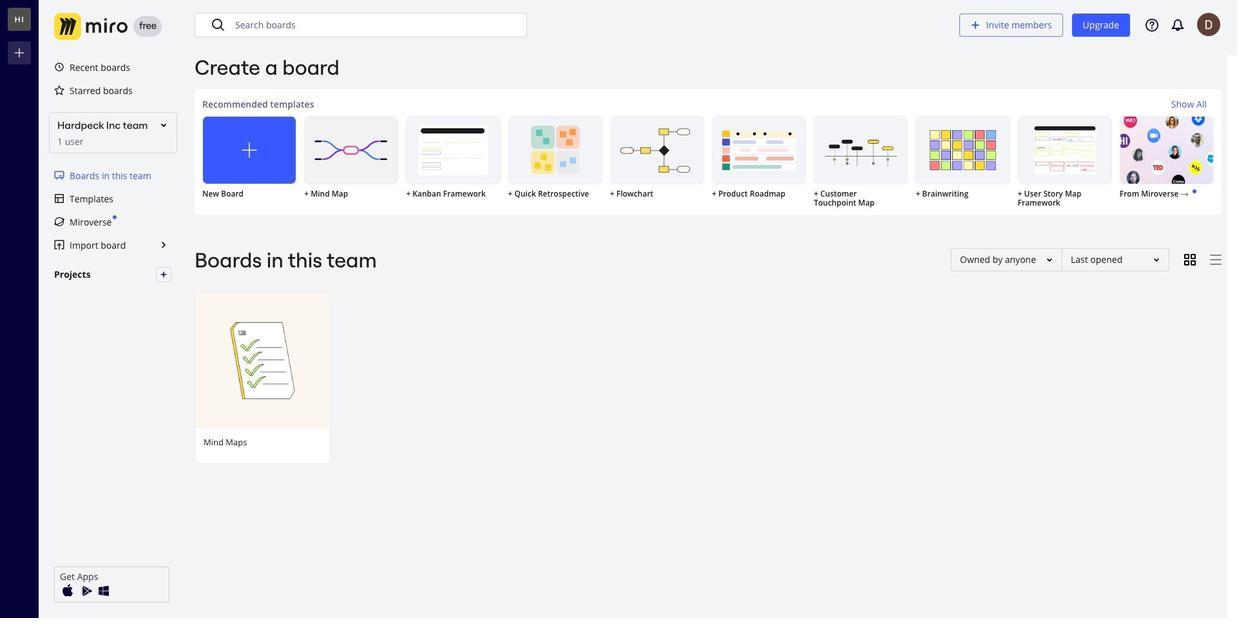 Task type: locate. For each thing, give the bounding box(es) containing it.
spagx image inside current team section region
[[54, 193, 64, 204]]

learning center image
[[1146, 19, 1159, 32]]

spagx image
[[54, 85, 64, 95], [242, 142, 257, 158], [54, 193, 64, 204], [160, 271, 168, 278]]

user menu: dirk hardpeck image
[[1198, 13, 1221, 36]]

img image
[[54, 13, 128, 40], [60, 583, 75, 599], [78, 583, 93, 599], [96, 583, 112, 599]]

Search boards text field
[[235, 14, 518, 37]]

spagx image
[[211, 17, 226, 33], [54, 62, 64, 72], [54, 217, 64, 227], [54, 240, 64, 250]]



Task type: vqa. For each thing, say whether or not it's contained in the screenshot.
Undo ICON
no



Task type: describe. For each thing, give the bounding box(es) containing it.
feed image
[[1171, 17, 1186, 33]]

current team section region
[[46, 164, 179, 257]]

switch to hardpeck inc team image
[[8, 8, 31, 31]]



